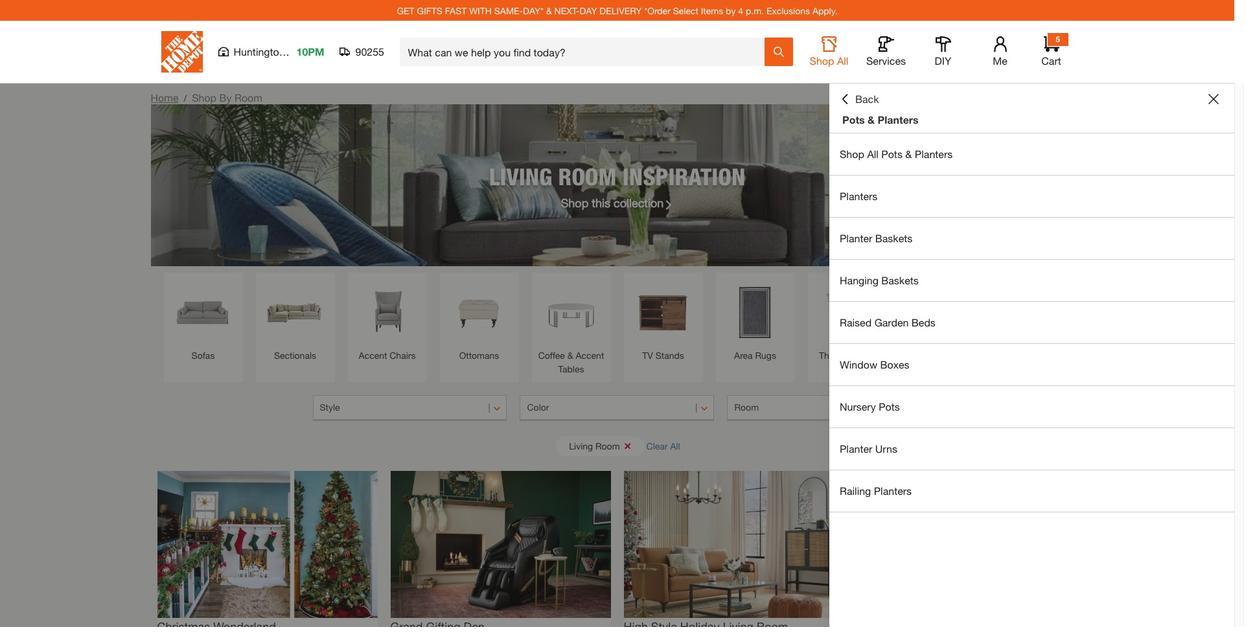 Task type: describe. For each thing, give the bounding box(es) containing it.
diy button
[[923, 36, 964, 67]]

nursery pots
[[840, 401, 900, 413]]

coffee & accent tables
[[538, 350, 604, 375]]

shop for shop all pots & planters
[[840, 148, 865, 160]]

shop this collection link
[[561, 194, 674, 212]]

area
[[735, 350, 753, 361]]

by
[[726, 5, 736, 16]]

fast
[[445, 5, 467, 16]]

/
[[184, 93, 187, 104]]

park
[[288, 45, 309, 58]]

area rugs link
[[722, 279, 789, 362]]

items
[[701, 5, 724, 16]]

*order
[[645, 5, 671, 16]]

this
[[592, 195, 611, 210]]

accent chairs link
[[354, 279, 420, 362]]

hanging baskets link
[[830, 260, 1235, 301]]

0 vertical spatial pots
[[843, 113, 865, 126]]

select
[[673, 5, 699, 16]]

tv stands image
[[630, 279, 697, 346]]

p.m.
[[746, 5, 764, 16]]

the home depot logo image
[[161, 31, 203, 73]]

nursery pots link
[[830, 386, 1235, 428]]

by
[[219, 91, 232, 104]]

living for living room inspiration
[[489, 162, 552, 190]]

ottomans link
[[446, 279, 512, 362]]

garden
[[875, 316, 909, 329]]

sofas image
[[170, 279, 236, 346]]

room inside 'button'
[[735, 402, 759, 413]]

apply.
[[813, 5, 838, 16]]

sofas link
[[170, 279, 236, 362]]

room inside button
[[596, 440, 620, 452]]

window boxes
[[840, 358, 910, 371]]

day
[[580, 5, 597, 16]]

window boxes link
[[830, 344, 1235, 386]]

railing planters
[[840, 485, 912, 497]]

planter for planter urns
[[840, 443, 873, 455]]

shop all pots & planters link
[[830, 134, 1235, 175]]

services button
[[866, 36, 907, 67]]

get
[[397, 5, 415, 16]]

shop for shop this collection
[[561, 195, 589, 210]]

tv
[[643, 350, 653, 361]]

room button
[[728, 395, 922, 421]]

tv stands
[[643, 350, 684, 361]]

area rugs
[[735, 350, 777, 361]]

all for shop all pots & planters
[[868, 148, 879, 160]]

sectionals
[[274, 350, 316, 361]]

next-
[[555, 5, 580, 16]]

cart
[[1042, 54, 1062, 67]]

window
[[840, 358, 878, 371]]

style button
[[313, 395, 507, 421]]

planters inside planters link
[[840, 190, 878, 202]]

home
[[151, 91, 179, 104]]

planter urns
[[840, 443, 898, 455]]

clear all button
[[647, 434, 680, 458]]

throw
[[819, 350, 845, 361]]

4 stretchy image image from the left
[[857, 471, 1078, 618]]

2 stretchy image image from the left
[[391, 471, 611, 618]]

sofas
[[192, 350, 215, 361]]

sectionals link
[[262, 279, 328, 362]]

ottomans
[[459, 350, 499, 361]]

pots & planters
[[843, 113, 919, 126]]

collection
[[614, 195, 664, 210]]

& inside coffee & accent tables
[[568, 350, 573, 361]]

living for living room
[[569, 440, 593, 452]]

color button
[[520, 395, 715, 421]]

room up this
[[558, 162, 617, 190]]

railing
[[840, 485, 871, 497]]

4
[[739, 5, 744, 16]]

coffee & accent tables image
[[538, 279, 604, 346]]

baskets for hanging baskets
[[882, 274, 919, 287]]

90255
[[356, 45, 384, 58]]

clear all
[[647, 440, 680, 452]]

shop right /
[[192, 91, 217, 104]]

baskets for planter baskets
[[876, 232, 913, 244]]

5
[[1056, 34, 1060, 44]]

shop this collection
[[561, 195, 664, 210]]

raised garden beds link
[[830, 302, 1235, 344]]

3 stretchy image image from the left
[[624, 471, 844, 618]]

railing planters link
[[830, 471, 1235, 512]]

10pm
[[297, 45, 324, 58]]

home link
[[151, 91, 179, 104]]

nursery
[[840, 401, 876, 413]]

with
[[469, 5, 492, 16]]

1 vertical spatial pots
[[882, 148, 903, 160]]

shop all
[[810, 54, 849, 67]]

shop all pots & planters
[[840, 148, 953, 160]]

diy
[[935, 54, 952, 67]]

urns
[[876, 443, 898, 455]]

accent inside "link"
[[359, 350, 387, 361]]

area rugs image
[[722, 279, 789, 346]]

hanging
[[840, 274, 879, 287]]

ottomans image
[[446, 279, 512, 346]]

all for shop all
[[837, 54, 849, 67]]

planter for planter baskets
[[840, 232, 873, 244]]



Task type: vqa. For each thing, say whether or not it's contained in the screenshot.
powered
no



Task type: locate. For each thing, give the bounding box(es) containing it.
shop inside button
[[810, 54, 835, 67]]

0 vertical spatial all
[[837, 54, 849, 67]]

pots
[[843, 113, 865, 126], [882, 148, 903, 160], [879, 401, 900, 413]]

planter left "urns"
[[840, 443, 873, 455]]

shop down pots & planters
[[840, 148, 865, 160]]

all for clear all
[[671, 440, 680, 452]]

stands
[[656, 350, 684, 361]]

cart 5
[[1042, 34, 1062, 67]]

accent chairs image
[[354, 279, 420, 346]]

pots down back "button"
[[843, 113, 865, 126]]

2 vertical spatial pots
[[879, 401, 900, 413]]

rugs
[[756, 350, 777, 361]]

room down area
[[735, 402, 759, 413]]

shop for shop all
[[810, 54, 835, 67]]

throw blankets image
[[907, 279, 973, 346]]

curtains & drapes image
[[999, 279, 1065, 346]]

2 accent from the left
[[576, 350, 604, 361]]

planter inside planter urns 'link'
[[840, 443, 873, 455]]

0 vertical spatial planter
[[840, 232, 873, 244]]

&
[[546, 5, 552, 16], [868, 113, 875, 126], [906, 148, 912, 160], [568, 350, 573, 361]]

0 horizontal spatial all
[[671, 440, 680, 452]]

all inside clear all button
[[671, 440, 680, 452]]

coffee & accent tables link
[[538, 279, 604, 376]]

all down pots & planters
[[868, 148, 879, 160]]

0 vertical spatial living
[[489, 162, 552, 190]]

accent up tables
[[576, 350, 604, 361]]

pots right nursery
[[879, 401, 900, 413]]

& up tables
[[568, 350, 573, 361]]

all right 'clear' on the bottom
[[671, 440, 680, 452]]

planters inside shop all pots & planters link
[[915, 148, 953, 160]]

throw pillows image
[[815, 279, 881, 346]]

color
[[527, 402, 549, 413]]

accent inside coffee & accent tables
[[576, 350, 604, 361]]

gifts
[[417, 5, 443, 16]]

room down color button
[[596, 440, 620, 452]]

drawer close image
[[1209, 94, 1219, 104]]

1 horizontal spatial all
[[837, 54, 849, 67]]

accent chairs
[[359, 350, 416, 361]]

planter up hanging
[[840, 232, 873, 244]]

raised
[[840, 316, 872, 329]]

boxes
[[881, 358, 910, 371]]

shop all button
[[809, 36, 850, 67]]

pots down pots & planters
[[882, 148, 903, 160]]

2 horizontal spatial all
[[868, 148, 879, 160]]

stretchy image image
[[157, 471, 378, 618], [391, 471, 611, 618], [624, 471, 844, 618], [857, 471, 1078, 618]]

menu
[[830, 134, 1235, 513]]

planters up shop all pots & planters
[[878, 113, 919, 126]]

room right by
[[235, 91, 262, 104]]

0 horizontal spatial accent
[[359, 350, 387, 361]]

beds
[[912, 316, 936, 329]]

0 vertical spatial baskets
[[876, 232, 913, 244]]

1 vertical spatial planter
[[840, 443, 873, 455]]

throw pillows
[[819, 350, 876, 361]]

accent left chairs
[[359, 350, 387, 361]]

shop down apply.
[[810, 54, 835, 67]]

services
[[867, 54, 906, 67]]

hanging baskets
[[840, 274, 919, 287]]

planter baskets link
[[830, 218, 1235, 259]]

accent
[[359, 350, 387, 361], [576, 350, 604, 361]]

planters inside railing planters 'link'
[[874, 485, 912, 497]]

chairs
[[390, 350, 416, 361]]

1 stretchy image image from the left
[[157, 471, 378, 618]]

0 horizontal spatial living
[[489, 162, 552, 190]]

1 planter from the top
[[840, 232, 873, 244]]

exclusions
[[767, 5, 810, 16]]

back
[[856, 93, 879, 105]]

huntington park
[[234, 45, 309, 58]]

2 planter from the top
[[840, 443, 873, 455]]

& right day*
[[546, 5, 552, 16]]

all inside the shop all button
[[837, 54, 849, 67]]

1 vertical spatial living
[[569, 440, 593, 452]]

raised garden beds
[[840, 316, 936, 329]]

1 vertical spatial baskets
[[882, 274, 919, 287]]

coffee
[[538, 350, 565, 361]]

living
[[489, 162, 552, 190], [569, 440, 593, 452]]

baskets
[[876, 232, 913, 244], [882, 274, 919, 287]]

90255 button
[[340, 45, 385, 58]]

planter inside planter baskets link
[[840, 232, 873, 244]]

& down pots & planters
[[906, 148, 912, 160]]

shop left this
[[561, 195, 589, 210]]

1 accent from the left
[[359, 350, 387, 361]]

day*
[[523, 5, 544, 16]]

tv stands link
[[630, 279, 697, 362]]

me button
[[980, 36, 1021, 67]]

all inside shop all pots & planters link
[[868, 148, 879, 160]]

living room
[[569, 440, 620, 452]]

feedback link image
[[1227, 219, 1245, 289]]

1 horizontal spatial living
[[569, 440, 593, 452]]

living inside button
[[569, 440, 593, 452]]

planter urns link
[[830, 428, 1235, 470]]

living room button
[[556, 437, 645, 456]]

planter baskets
[[840, 232, 913, 244]]

1 horizontal spatial accent
[[576, 350, 604, 361]]

planters link
[[830, 176, 1235, 217]]

same-
[[494, 5, 523, 16]]

1 vertical spatial all
[[868, 148, 879, 160]]

planter
[[840, 232, 873, 244], [840, 443, 873, 455]]

tables
[[558, 364, 584, 375]]

clear
[[647, 440, 668, 452]]

me
[[993, 54, 1008, 67]]

room
[[235, 91, 262, 104], [558, 162, 617, 190], [735, 402, 759, 413], [596, 440, 620, 452]]

throw pillows link
[[815, 279, 881, 362]]

home / shop by room
[[151, 91, 262, 104]]

planters down pots & planters
[[915, 148, 953, 160]]

What can we help you find today? search field
[[408, 38, 764, 65]]

sectionals image
[[262, 279, 328, 346]]

get gifts fast with same-day* & next-day delivery *order select items by 4 p.m. exclusions apply.
[[397, 5, 838, 16]]

planters up planter baskets
[[840, 190, 878, 202]]

planters
[[878, 113, 919, 126], [915, 148, 953, 160], [840, 190, 878, 202], [874, 485, 912, 497]]

pillows
[[847, 350, 876, 361]]

back button
[[840, 93, 879, 106]]

style
[[320, 402, 340, 413]]

menu containing shop all pots & planters
[[830, 134, 1235, 513]]

& down back
[[868, 113, 875, 126]]

planters right railing
[[874, 485, 912, 497]]

living room inspiration
[[489, 162, 746, 190]]

huntington
[[234, 45, 285, 58]]

baskets up "hanging baskets"
[[876, 232, 913, 244]]

all up back "button"
[[837, 54, 849, 67]]

baskets right hanging
[[882, 274, 919, 287]]

2 vertical spatial all
[[671, 440, 680, 452]]



